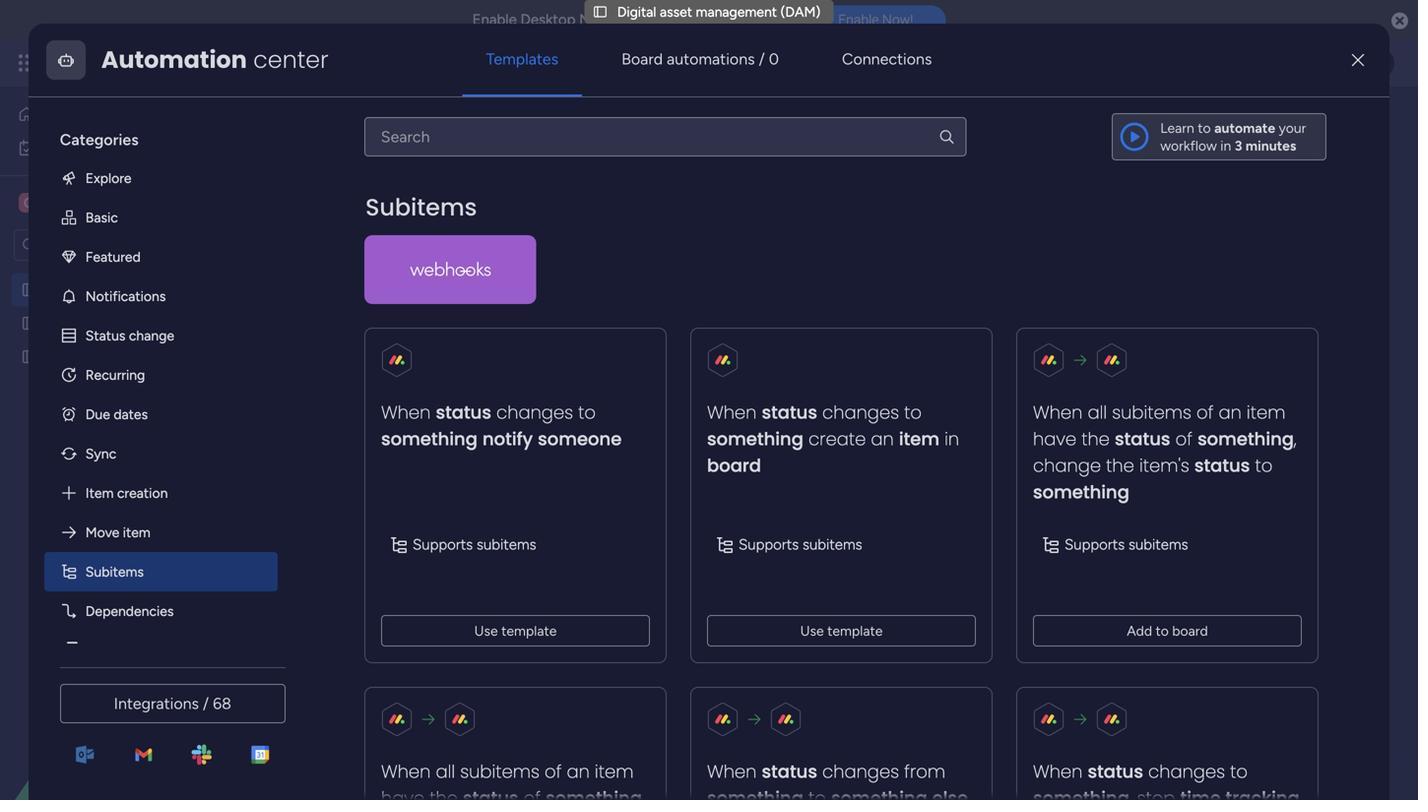 Task type: locate. For each thing, give the bounding box(es) containing it.
status inside when status changes   to something create an item in board
[[762, 400, 817, 425]]

1 horizontal spatial use
[[800, 623, 824, 639]]

change for status change
[[129, 327, 174, 344]]

someone
[[538, 427, 622, 452]]

0 horizontal spatial enable
[[472, 11, 517, 29]]

0 vertical spatial learn
[[1160, 119, 1194, 136]]

of inside 'learn more about this package of templates here: https://youtu.be/9x6_kyyrn_e see more'
[[495, 149, 508, 166]]

1 horizontal spatial supports subitems
[[738, 536, 862, 554]]

/ inside button
[[203, 695, 209, 714]]

1 horizontal spatial board
[[1172, 623, 1208, 639]]

use for item
[[800, 623, 824, 639]]

3
[[1235, 137, 1242, 154], [664, 385, 670, 398]]

0 horizontal spatial digital
[[46, 282, 85, 298]]

board inside button
[[1172, 623, 1208, 639]]

changes inside when status changes   to something notify someone
[[496, 400, 573, 425]]

2 use template from the left
[[800, 623, 883, 639]]

0 horizontal spatial add
[[457, 237, 482, 254]]

2 vertical spatial digital
[[46, 282, 85, 298]]

change inside status change option
[[129, 327, 174, 344]]

1 vertical spatial notifications
[[85, 288, 166, 305]]

main table button
[[298, 177, 409, 209]]

my work link
[[12, 132, 239, 163]]

1 vertical spatial workload
[[327, 306, 413, 331]]

0 horizontal spatial supports subitems
[[412, 536, 536, 554]]

(dam) up see in the top of the page
[[721, 102, 821, 146]]

explore
[[85, 170, 132, 186]]

main
[[329, 185, 359, 201]]

1 supports from the left
[[412, 536, 473, 554]]

1 vertical spatial in
[[944, 427, 959, 452]]

enable left 'now!'
[[838, 12, 879, 28]]

2 horizontal spatial an
[[1219, 400, 1242, 425]]

2 horizontal spatial supports
[[1064, 536, 1125, 554]]

subitems down this
[[365, 191, 477, 224]]

Chart field
[[877, 306, 938, 331]]

status
[[436, 400, 491, 425], [762, 400, 817, 425], [1115, 427, 1170, 452], [1194, 453, 1250, 478], [762, 760, 817, 785], [1088, 760, 1143, 785]]

status for when status changes   to something notify someone
[[436, 400, 491, 425]]

2 template from the left
[[827, 623, 883, 639]]

0 horizontal spatial use template
[[474, 623, 557, 639]]

0 vertical spatial change
[[129, 327, 174, 344]]

0 vertical spatial work
[[159, 52, 195, 74]]

0 vertical spatial notifications
[[579, 11, 665, 29]]

subitems down move item at the bottom
[[85, 564, 144, 580]]

to inside status to something
[[1255, 453, 1272, 478]]

widget
[[486, 237, 528, 254]]

1 vertical spatial 3
[[664, 385, 670, 398]]

1 vertical spatial /
[[1326, 116, 1331, 132]]

1 use from the left
[[474, 623, 498, 639]]

when
[[381, 400, 431, 425], [707, 400, 757, 425], [1033, 400, 1083, 425], [381, 760, 431, 785], [707, 760, 757, 785], [1033, 760, 1083, 785]]

None search field
[[364, 117, 967, 156]]

0 vertical spatial when all subitems of an item have the
[[1033, 400, 1285, 452]]

homepage
[[100, 349, 166, 365]]

public board image for digital asset management (dam)
[[21, 281, 39, 299]]

-
[[657, 385, 662, 398]]

public board image
[[21, 281, 39, 299], [21, 348, 39, 366]]

1 vertical spatial work
[[68, 139, 98, 156]]

creative for creative requests
[[46, 315, 98, 332]]

2 use from the left
[[800, 623, 824, 639]]

learn
[[1160, 119, 1194, 136], [301, 149, 335, 166]]

26
[[642, 385, 654, 398]]

see
[[810, 148, 833, 165]]

0 horizontal spatial board
[[707, 453, 761, 478]]

0 horizontal spatial notifications
[[85, 288, 166, 305]]

digital asset management (dam) down featured option at the left of the page
[[46, 282, 250, 298]]

feb
[[621, 385, 640, 398]]

1 vertical spatial creative
[[46, 315, 98, 332]]

redesign
[[169, 349, 223, 365]]

change inside , change the item's
[[1033, 453, 1101, 478]]

learn left more on the top
[[301, 149, 335, 166]]

move item option
[[44, 513, 278, 552]]

supports
[[412, 536, 473, 554], [738, 536, 799, 554], [1064, 536, 1125, 554]]

recurring
[[85, 367, 145, 383]]

/ inside button
[[1326, 116, 1331, 132]]

1 horizontal spatial enable
[[838, 12, 879, 28]]

enable for enable now!
[[838, 12, 879, 28]]

2 vertical spatial /
[[203, 695, 209, 714]]

0 horizontal spatial have
[[381, 786, 424, 801]]

1 public board image from the top
[[21, 281, 39, 299]]

0 vertical spatial creative
[[45, 194, 106, 212]]

creative up website
[[46, 315, 98, 332]]

enable inside button
[[838, 12, 879, 28]]

changes inside when status changes   to something create an item in board
[[822, 400, 899, 425]]

creative inside the workspace selection element
[[45, 194, 106, 212]]

something inside when status changes   to something notify someone
[[381, 427, 477, 452]]

public board image up public board image
[[21, 281, 39, 299]]

enable desktop notifications on this computer
[[472, 11, 790, 29]]

0 horizontal spatial subitems
[[85, 564, 144, 580]]

2 use template button from the left
[[707, 615, 976, 647]]

have
[[1033, 427, 1076, 452], [381, 786, 424, 801]]

automations
[[667, 50, 755, 68]]

today button
[[617, 302, 672, 335]]

list box
[[0, 269, 251, 640]]

0 vertical spatial 3
[[1235, 137, 1242, 154]]

/ left 68
[[203, 695, 209, 714]]

template
[[501, 623, 557, 639], [827, 623, 883, 639]]

changes for when status changes   to something create an item in board
[[822, 400, 899, 425]]

learn up workflow
[[1160, 119, 1194, 136]]

1 supports subitems from the left
[[412, 536, 536, 554]]

supports for item
[[738, 536, 799, 554]]

2 enable from the left
[[838, 12, 879, 28]]

/ inside 'button'
[[759, 50, 765, 68]]

public board image down public board image
[[21, 348, 39, 366]]

supports subitems
[[412, 536, 536, 554], [738, 536, 862, 554], [1064, 536, 1188, 554]]

1 vertical spatial all
[[436, 760, 455, 785]]

0 vertical spatial add
[[457, 237, 482, 254]]

item down battery field
[[595, 760, 633, 785]]

lottie animation image
[[0, 602, 251, 801]]

item
[[1246, 400, 1285, 425], [899, 427, 939, 452], [123, 524, 151, 541], [595, 760, 633, 785]]

notifications
[[579, 11, 665, 29], [85, 288, 166, 305]]

0 vertical spatial /
[[759, 50, 765, 68]]

due
[[85, 406, 110, 423]]

this
[[414, 149, 436, 166]]

1 horizontal spatial use template button
[[707, 615, 976, 647]]

move
[[85, 524, 119, 541]]

1 template from the left
[[501, 623, 557, 639]]

Search for a column type search field
[[364, 117, 967, 156]]

all
[[1088, 400, 1107, 425], [436, 760, 455, 785]]

/ left "0"
[[759, 50, 765, 68]]

item creation
[[85, 485, 168, 502]]

categories list box
[[44, 113, 293, 670]]

work right my on the left top
[[68, 139, 98, 156]]

1 horizontal spatial subitems
[[365, 191, 477, 224]]

digital up creative requests
[[46, 282, 85, 298]]

add inside button
[[1127, 623, 1152, 639]]

0 horizontal spatial work
[[68, 139, 98, 156]]

0 vertical spatial all
[[1088, 400, 1107, 425]]

add inside popup button
[[457, 237, 482, 254]]

supports for someone
[[412, 536, 473, 554]]

subitems for item
[[802, 536, 862, 554]]

work right 'monday'
[[159, 52, 195, 74]]

your workflow in
[[1160, 119, 1306, 154]]

1 horizontal spatial an
[[871, 427, 894, 452]]

in inside your workflow in
[[1220, 137, 1231, 154]]

status for when status changes   to something create an item in board
[[762, 400, 817, 425]]

0 horizontal spatial change
[[129, 327, 174, 344]]

due dates
[[85, 406, 148, 423]]

(dam) up redesign
[[210, 282, 250, 298]]

0 horizontal spatial workload
[[327, 306, 413, 331]]

1 vertical spatial add
[[1127, 623, 1152, 639]]

management down featured option at the left of the page
[[125, 282, 206, 298]]

1 enable from the left
[[472, 11, 517, 29]]

1 vertical spatial board
[[1172, 623, 1208, 639]]

3 right -
[[664, 385, 670, 398]]

work inside option
[[68, 139, 98, 156]]

workload down package
[[460, 185, 518, 201]]

1 vertical spatial change
[[1033, 453, 1101, 478]]

learn to automate
[[1160, 119, 1275, 136]]

when inside when status changes   to something notify someone
[[381, 400, 431, 425]]

option
[[0, 272, 251, 276]]

1 horizontal spatial work
[[159, 52, 195, 74]]

status inside status to something
[[1194, 453, 1250, 478]]

the
[[1081, 427, 1110, 452], [1106, 453, 1134, 478], [429, 786, 458, 801]]

1 horizontal spatial digital
[[299, 102, 398, 146]]

templates button
[[462, 35, 582, 83]]

68
[[213, 695, 231, 714]]

digital up more on the top
[[299, 102, 398, 146]]

1 vertical spatial an
[[871, 427, 894, 452]]

digital asset management (dam) up templates
[[299, 102, 821, 146]]

digital
[[617, 3, 656, 20], [299, 102, 398, 146], [46, 282, 85, 298]]

,
[[1294, 427, 1296, 452]]

1 horizontal spatial workload
[[460, 185, 518, 201]]

0 vertical spatial in
[[1220, 137, 1231, 154]]

status
[[85, 327, 125, 344]]

digital left on
[[617, 3, 656, 20]]

changes
[[496, 400, 573, 425], [822, 400, 899, 425], [822, 760, 899, 785], [1148, 760, 1225, 785]]

lottie animation element
[[0, 602, 251, 801]]

john smith image
[[1363, 47, 1394, 79]]

0 vertical spatial workload
[[460, 185, 518, 201]]

1 horizontal spatial have
[[1033, 427, 1076, 452]]

change up website homepage redesign
[[129, 327, 174, 344]]

0 vertical spatial digital
[[617, 3, 656, 20]]

template for someone
[[501, 623, 557, 639]]

subitems
[[1112, 400, 1191, 425], [476, 536, 536, 554], [802, 536, 862, 554], [1128, 536, 1188, 554], [460, 760, 539, 785]]

work
[[159, 52, 195, 74], [68, 139, 98, 156]]

0 vertical spatial subitems
[[365, 191, 477, 224]]

3 supports from the left
[[1064, 536, 1125, 554]]

your
[[1279, 119, 1306, 136]]

digital asset management (dam)
[[617, 3, 821, 20], [299, 102, 821, 146], [46, 282, 250, 298]]

1 vertical spatial learn
[[301, 149, 335, 166]]

notifications up board
[[579, 11, 665, 29]]

0 vertical spatial have
[[1033, 427, 1076, 452]]

0 horizontal spatial use
[[474, 623, 498, 639]]

0 horizontal spatial use template button
[[381, 615, 650, 647]]

notifications inside option
[[85, 288, 166, 305]]

1 use template button from the left
[[381, 615, 650, 647]]

/ left 1
[[1326, 116, 1331, 132]]

list box containing digital asset management (dam)
[[0, 269, 251, 640]]

Battery field
[[600, 731, 675, 757]]

my
[[45, 139, 64, 156]]

when all subitems of an item have the
[[1033, 400, 1285, 452], [381, 760, 633, 801]]

to inside when status changes   to something create an item in board
[[904, 400, 922, 425]]

0 horizontal spatial template
[[501, 623, 557, 639]]

asset up board automations / 0
[[660, 3, 692, 20]]

2 horizontal spatial /
[[1326, 116, 1331, 132]]

learn for learn to automate
[[1160, 119, 1194, 136]]

0 horizontal spatial supports
[[412, 536, 473, 554]]

when status changes   to something create an item in board
[[707, 400, 959, 478]]

sync
[[85, 445, 116, 462]]

use
[[474, 623, 498, 639], [800, 623, 824, 639]]

1 horizontal spatial add
[[1127, 623, 1152, 639]]

3 down automate
[[1235, 137, 1242, 154]]

1 use template from the left
[[474, 623, 557, 639]]

1 horizontal spatial in
[[1220, 137, 1231, 154]]

from
[[904, 760, 945, 785]]

1 vertical spatial when all subitems of an item have the
[[381, 760, 633, 801]]

supports subitems for status
[[1064, 536, 1188, 554]]

subitems
[[365, 191, 477, 224], [85, 564, 144, 580]]

item right the create
[[899, 427, 939, 452]]

of
[[495, 149, 508, 166], [1196, 400, 1214, 425], [1175, 427, 1192, 452], [544, 760, 562, 785]]

subitems for status
[[1128, 536, 1188, 554]]

0 vertical spatial board
[[707, 453, 761, 478]]

(dam) left enable now!
[[780, 3, 821, 20]]

1 horizontal spatial change
[[1033, 453, 1101, 478]]

1 vertical spatial digital asset management (dam)
[[299, 102, 821, 146]]

1 horizontal spatial learn
[[1160, 119, 1194, 136]]

1 vertical spatial public board image
[[21, 348, 39, 366]]

creative down the explore
[[45, 194, 106, 212]]

2 vertical spatial an
[[567, 760, 590, 785]]

monday
[[88, 52, 155, 74]]

asset right the new
[[339, 237, 371, 254]]

dapulse close image
[[1392, 11, 1408, 32]]

subitems option
[[44, 552, 278, 592]]

1 vertical spatial subitems
[[85, 564, 144, 580]]

asset
[[660, 3, 692, 20], [405, 102, 489, 146], [339, 237, 371, 254], [89, 282, 122, 298]]

2 supports from the left
[[738, 536, 799, 554]]

change left item's
[[1033, 453, 1101, 478]]

Numbers field
[[322, 731, 415, 757]]

2 supports subitems from the left
[[738, 536, 862, 554]]

notifications up requests
[[85, 288, 166, 305]]

1 vertical spatial the
[[1106, 453, 1134, 478]]

public board image for website homepage redesign
[[21, 348, 39, 366]]

item right the "move"
[[123, 524, 151, 541]]

0 horizontal spatial in
[[944, 427, 959, 452]]

0 horizontal spatial /
[[203, 695, 209, 714]]

3 supports subitems from the left
[[1064, 536, 1188, 554]]

battery
[[605, 731, 670, 756]]

to
[[1198, 119, 1211, 136], [578, 400, 596, 425], [904, 400, 922, 425], [1255, 453, 1272, 478], [1155, 623, 1169, 639], [1230, 760, 1248, 785]]

enable
[[472, 11, 517, 29], [838, 12, 879, 28]]

changes for when status changes   to something notify someone
[[496, 400, 573, 425]]

1 horizontal spatial template
[[827, 623, 883, 639]]

1 horizontal spatial use template
[[800, 623, 883, 639]]

1 horizontal spatial /
[[759, 50, 765, 68]]

1 vertical spatial digital
[[299, 102, 398, 146]]

1 horizontal spatial supports
[[738, 536, 799, 554]]

0 vertical spatial public board image
[[21, 281, 39, 299]]

2 horizontal spatial supports subitems
[[1064, 536, 1188, 554]]

digital asset management (dam) up the automations
[[617, 3, 821, 20]]

see more link
[[808, 147, 871, 166]]

learn inside 'learn more about this package of templates here: https://youtu.be/9x6_kyyrn_e see more'
[[301, 149, 335, 166]]

2 public board image from the top
[[21, 348, 39, 366]]

0 horizontal spatial learn
[[301, 149, 335, 166]]

workload up february on the left top of the page
[[327, 306, 413, 331]]

an inside when status changes   to something create an item in board
[[871, 427, 894, 452]]

use template button
[[381, 615, 650, 647], [707, 615, 976, 647]]

status inside when status changes   to something notify someone
[[436, 400, 491, 425]]

computer
[[723, 11, 790, 29]]

1 vertical spatial have
[[381, 786, 424, 801]]

use template
[[474, 623, 557, 639], [800, 623, 883, 639]]

1 horizontal spatial notifications
[[579, 11, 665, 29]]

enable up templates button
[[472, 11, 517, 29]]



Task type: describe. For each thing, give the bounding box(es) containing it.
asset inside button
[[339, 237, 371, 254]]

item inside when status changes   to something create an item in board
[[899, 427, 939, 452]]

add widget button
[[420, 229, 537, 261]]

notify
[[482, 427, 533, 452]]

connections
[[842, 50, 932, 68]]

management up here:
[[497, 102, 713, 146]]

supports for status
[[1064, 536, 1125, 554]]

change for , change the item's
[[1033, 453, 1101, 478]]

status for when status changes from
[[762, 760, 817, 785]]

asset up package
[[405, 102, 489, 146]]

status change option
[[44, 316, 278, 355]]

public board image
[[21, 314, 39, 333]]

enable now! button
[[806, 5, 946, 35]]

the inside , change the item's
[[1106, 453, 1134, 478]]

new asset
[[306, 237, 371, 254]]

0 vertical spatial (dam)
[[780, 3, 821, 20]]

/ for integrations / 68
[[203, 695, 209, 714]]

template for item
[[827, 623, 883, 639]]

team workload button
[[409, 177, 533, 209]]

add widget
[[457, 237, 528, 254]]

creation
[[117, 485, 168, 502]]

item up status of something
[[1246, 400, 1285, 425]]

desktop
[[520, 11, 576, 29]]

add to board button
[[1033, 615, 1302, 647]]

status to something
[[1033, 453, 1272, 505]]

center
[[253, 43, 329, 76]]

website
[[46, 349, 97, 365]]

board automations / 0 button
[[598, 35, 803, 83]]

table
[[362, 185, 394, 201]]

creative requests
[[46, 315, 155, 332]]

0 vertical spatial an
[[1219, 400, 1242, 425]]

1 vertical spatial (dam)
[[721, 102, 821, 146]]

0 vertical spatial digital asset management (dam)
[[617, 3, 821, 20]]

item creation option
[[44, 473, 278, 513]]

due dates option
[[44, 395, 278, 434]]

use template button for item
[[707, 615, 976, 647]]

chart
[[882, 306, 934, 331]]

select product image
[[18, 53, 37, 73]]

integrations / 68 button
[[60, 684, 285, 724]]

website homepage redesign
[[46, 349, 223, 365]]

on
[[669, 11, 689, 29]]

categories heading
[[44, 113, 278, 158]]

1
[[1335, 116, 1340, 132]]

templates
[[486, 50, 559, 68]]

status change
[[85, 327, 174, 344]]

create
[[808, 427, 866, 452]]

management up the automations
[[696, 3, 777, 20]]

work for my
[[68, 139, 98, 156]]

work for monday
[[159, 52, 195, 74]]

supports subitems for item
[[738, 536, 862, 554]]

team
[[424, 185, 457, 201]]

today
[[626, 310, 663, 327]]

status for when status changes to
[[1088, 760, 1143, 785]]

integrations
[[114, 695, 199, 714]]

requests
[[102, 315, 155, 332]]

use for someone
[[474, 623, 498, 639]]

something inside status to something
[[1033, 480, 1129, 505]]

something inside when status changes   to something create an item in board
[[707, 427, 803, 452]]

add to favorites image
[[869, 114, 888, 133]]

c
[[24, 195, 34, 211]]

w9   feb 26 - 3
[[602, 385, 670, 398]]

1 horizontal spatial all
[[1088, 400, 1107, 425]]

workflow
[[1160, 137, 1217, 154]]

now!
[[882, 12, 913, 28]]

use template for item
[[800, 623, 883, 639]]

when status changes   to something notify someone
[[381, 400, 622, 452]]

2 vertical spatial digital asset management (dam)
[[46, 282, 250, 298]]

use template for someone
[[474, 623, 557, 639]]

/ for invite / 1
[[1326, 116, 1331, 132]]

workspace selection element
[[19, 191, 158, 215]]

0 vertical spatial the
[[1081, 427, 1110, 452]]

templates
[[511, 149, 573, 166]]

activity button
[[1151, 108, 1244, 140]]

recurring option
[[44, 355, 278, 395]]

management left see plans icon
[[199, 52, 306, 74]]

my work
[[45, 139, 98, 156]]

see plans image
[[327, 52, 344, 74]]

enable for enable desktop notifications on this computer
[[472, 11, 517, 29]]

when status changes to
[[1033, 760, 1248, 785]]

Digital asset management (DAM) field
[[294, 102, 826, 146]]

item inside option
[[123, 524, 151, 541]]

basic option
[[44, 198, 278, 237]]

more
[[837, 148, 869, 165]]

my work option
[[12, 132, 239, 163]]

, change the item's
[[1033, 427, 1296, 478]]

new asset button
[[298, 230, 379, 261]]

activity
[[1158, 116, 1206, 132]]

board automations / 0
[[622, 50, 779, 68]]

1 horizontal spatial 3
[[1235, 137, 1242, 154]]

sync option
[[44, 434, 278, 473]]

automation center
[[101, 43, 329, 76]]

2 vertical spatial the
[[429, 786, 458, 801]]

dependencies option
[[44, 592, 278, 631]]

creative for creative assets
[[45, 194, 106, 212]]

2 vertical spatial (dam)
[[210, 282, 250, 298]]

dependencies
[[85, 603, 174, 620]]

0 horizontal spatial when all subitems of an item have the
[[381, 760, 633, 801]]

3 minutes
[[1235, 137, 1296, 154]]

invite
[[1288, 116, 1322, 132]]

0 horizontal spatial 3
[[664, 385, 670, 398]]

categories
[[60, 130, 139, 149]]

learn for learn more about this package of templates here: https://youtu.be/9x6_kyyrn_e see more
[[301, 149, 335, 166]]

w9
[[602, 385, 619, 398]]

search image
[[938, 128, 956, 146]]

dates
[[114, 406, 148, 423]]

add to board
[[1127, 623, 1208, 639]]

when inside when status changes   to something create an item in board
[[707, 400, 757, 425]]

use template button for someone
[[381, 615, 650, 647]]

team workload
[[424, 185, 518, 201]]

show board description image
[[835, 114, 859, 134]]

2 horizontal spatial digital
[[617, 3, 656, 20]]

weeks
[[690, 310, 731, 327]]

supports subitems for someone
[[412, 536, 536, 554]]

february
[[355, 351, 412, 367]]

Search in workspace field
[[41, 234, 164, 257]]

this
[[692, 11, 719, 29]]

in inside when status changes   to something create an item in board
[[944, 427, 959, 452]]

more
[[339, 149, 371, 166]]

when status changes from
[[707, 760, 945, 785]]

numbers
[[327, 731, 410, 756]]

featured option
[[44, 237, 278, 277]]

basic
[[85, 209, 118, 226]]

workload inside team workload 'button'
[[460, 185, 518, 201]]

workspace image
[[19, 192, 38, 214]]

enable now!
[[838, 12, 913, 28]]

invite / 1 button
[[1252, 108, 1349, 140]]

notifications option
[[44, 277, 278, 316]]

1 horizontal spatial when all subitems of an item have the
[[1033, 400, 1285, 452]]

here:
[[576, 149, 607, 166]]

workload inside workload field
[[327, 306, 413, 331]]

Workload field
[[322, 306, 418, 331]]

item's
[[1139, 453, 1189, 478]]

https://youtu.be/9x6_kyyrn_e
[[611, 149, 800, 166]]

to inside button
[[1155, 623, 1169, 639]]

assets
[[110, 194, 155, 212]]

monday work management
[[88, 52, 306, 74]]

main table
[[329, 185, 394, 201]]

changes for when status changes to
[[1148, 760, 1225, 785]]

0 horizontal spatial all
[[436, 760, 455, 785]]

about
[[374, 149, 410, 166]]

subitems for someone
[[476, 536, 536, 554]]

package
[[439, 149, 491, 166]]

add for add to board
[[1127, 623, 1152, 639]]

to inside when status changes   to something notify someone
[[578, 400, 596, 425]]

minutes
[[1246, 137, 1296, 154]]

add for add widget
[[457, 237, 482, 254]]

subitems inside option
[[85, 564, 144, 580]]

changes for when status changes from
[[822, 760, 899, 785]]

connections button
[[818, 35, 956, 83]]

0 horizontal spatial an
[[567, 760, 590, 785]]

new
[[306, 237, 335, 254]]

asset up creative requests
[[89, 282, 122, 298]]

0
[[769, 50, 779, 68]]

board
[[622, 50, 663, 68]]

explore option
[[44, 158, 278, 198]]

invite / 1
[[1288, 116, 1340, 132]]

creative assets
[[45, 194, 155, 212]]

board inside when status changes   to something create an item in board
[[707, 453, 761, 478]]



Task type: vqa. For each thing, say whether or not it's contained in the screenshot.
the more
yes



